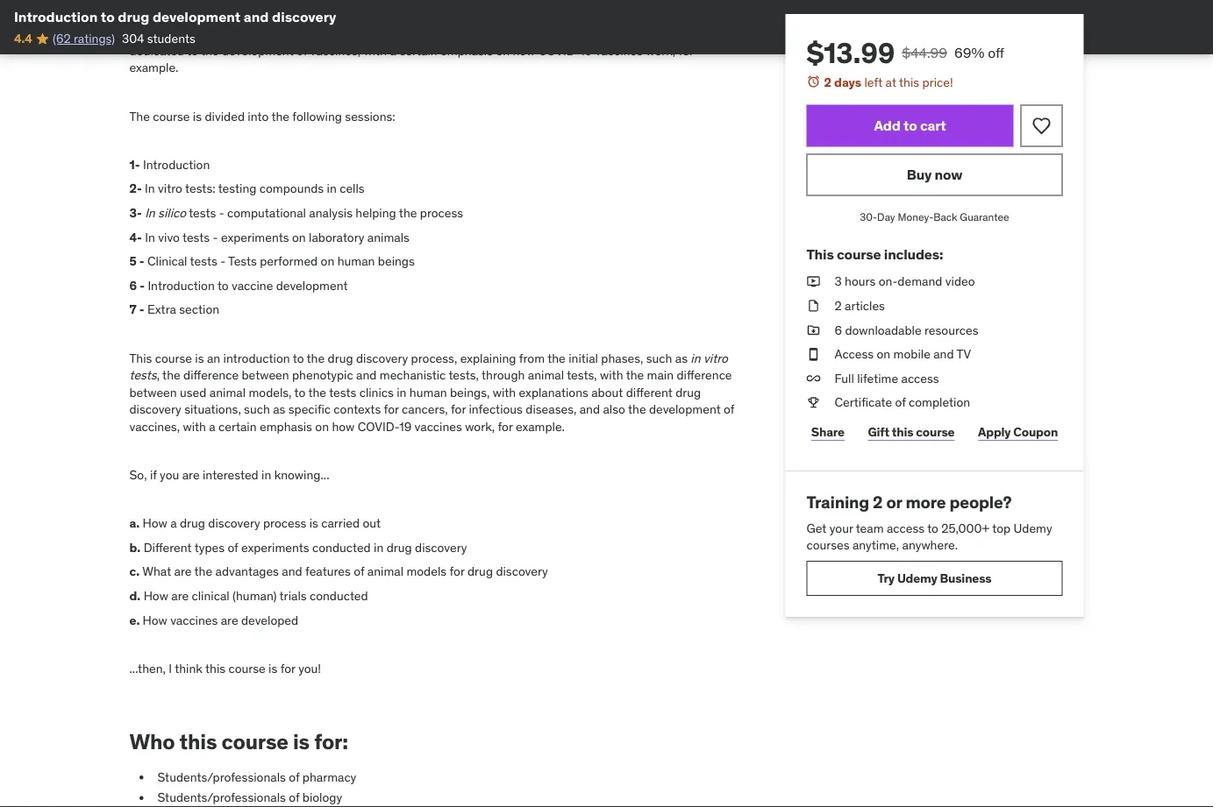 Task type: describe. For each thing, give the bounding box(es) containing it.
explanations for diseases,
[[519, 385, 588, 401]]

mobile
[[894, 346, 931, 362]]

computational
[[227, 205, 306, 221]]

used for to
[[180, 9, 207, 24]]

course left divided
[[153, 109, 190, 124]]

students/professionals of pharmacy students/professionals of biology
[[157, 770, 356, 807]]

performed
[[260, 254, 318, 270]]

example. inside tests, the difference between phenotypic and mechanistic tests, through animal tests, with the main difference between used animal models, to the tests clinics in human beings, with explanations about different drug discovery situations, such as specific contexts for cancers, for infectious diseases. the course has a session dedicated to the development of vaccines, with a certain emphasis on how covid-19 vaccines work, for example.
[[129, 60, 178, 76]]

covid- inside tests, the difference between phenotypic and mechanistic tests, through animal tests, with the main difference between used animal models, to the tests clinics in human beings, with explanations about different drug discovery situations, such as specific contexts for cancers, for infectious diseases. the course has a session dedicated to the development of vaccines, with a certain emphasis on how covid-19 vaccines work, for example.
[[538, 43, 580, 59]]

discovery inside tests, the difference between phenotypic and mechanistic tests, through animal tests, with the main difference between used animal models, to the tests clinics in human beings, with explanations about different drug discovery situations, such as specific contexts for cancers, for infectious diseases. the course has a session dedicated to the development of vaccines, with a certain emphasis on how covid-19 vaccines work, for example.
[[129, 26, 181, 42]]

2-
[[129, 181, 142, 197]]

so,
[[129, 468, 147, 484]]

3 hours on-demand video
[[835, 274, 975, 290]]

discovery inside , the difference between phenotypic and mechanistic tests, through animal tests, with the main difference between used animal models, to the tests clinics in human beings, with explanations about different drug discovery situations, such as specific contexts for cancers, for infectious diseases, and also the development of vaccines, with a certain emphasis on how covid-19 vaccines work, for example.
[[129, 402, 181, 418]]

of inside , the difference between phenotypic and mechanistic tests, through animal tests, with the main difference between used animal models, to the tests clinics in human beings, with explanations about different drug discovery situations, such as specific contexts for cancers, for infectious diseases, and also the development of vaccines, with a certain emphasis on how covid-19 vaccines work, for example.
[[724, 402, 734, 418]]

and inside a. how a drug discovery process is carried out b. different types of experiments conducted in drug discovery c. what are the advantages and features of animal models for drug discovery d. how are clinical (human) trials conducted e. how vaccines are developed
[[282, 565, 302, 580]]

$44.99
[[902, 43, 947, 61]]

1 horizontal spatial 6
[[835, 322, 842, 338]]

at
[[886, 74, 896, 90]]

also
[[603, 402, 625, 418]]

development inside 1- introduction 2- in vitro tests: testing compounds in cells 3- in silico tests - computational analysis helping the process 4- in vivo tests - experiments on laboratory animals 5 - clinical tests - tests performed on human beings 6 - introduction to vaccine development 7 - extra section
[[276, 278, 348, 294]]

304 students
[[122, 31, 195, 46]]

2 articles
[[835, 298, 885, 314]]

full
[[835, 371, 854, 386]]

ratings)
[[74, 31, 115, 46]]

course up hours
[[837, 245, 881, 263]]

courses
[[807, 538, 850, 554]]

course inside gift this course link
[[916, 424, 955, 440]]

7
[[129, 302, 137, 318]]

think
[[175, 662, 203, 677]]

compounds
[[259, 181, 324, 197]]

1 vertical spatial introduction
[[143, 157, 210, 173]]

this right the who
[[179, 730, 217, 756]]

is left divided
[[193, 109, 202, 124]]

vivo
[[158, 230, 180, 245]]

initial
[[569, 351, 598, 366]]

in inside , the difference between phenotypic and mechanistic tests, through animal tests, with the main difference between used animal models, to the tests clinics in human beings, with explanations about different drug discovery situations, such as specific contexts for cancers, for infectious diseases, and also the development of vaccines, with a certain emphasis on how covid-19 vaccines work, for example.
[[397, 385, 407, 401]]

is left an
[[195, 351, 204, 366]]

such for , the difference between phenotypic and mechanistic tests, through animal tests, with the main difference between used animal models, to the tests clinics in human beings, with explanations about different drug discovery situations, such as specific contexts for cancers, for infectious diseases, and also the development of vaccines, with a certain emphasis on how covid-19 vaccines work, for example.
[[244, 402, 270, 418]]

get
[[807, 521, 827, 536]]

xsmall image for 6
[[807, 322, 821, 339]]

resources
[[925, 322, 979, 338]]

specific for of
[[288, 26, 331, 42]]

guarantee
[[960, 211, 1009, 224]]

1 vertical spatial conducted
[[310, 589, 368, 605]]

are right you
[[182, 468, 200, 484]]

share button
[[807, 415, 849, 450]]

mechanistic for certain
[[380, 0, 446, 7]]

0 horizontal spatial the
[[129, 109, 150, 124]]

share
[[811, 424, 845, 440]]

1 students/professionals from the top
[[157, 770, 286, 786]]

xsmall image for certificate
[[807, 394, 821, 412]]

vitro inside in vitro tests
[[704, 351, 728, 366]]

2 for 2 articles
[[835, 298, 842, 314]]

cells
[[340, 181, 365, 197]]

- down 4-
[[140, 278, 145, 294]]

mechanistic for 19
[[380, 368, 446, 384]]

phenotypic for vaccines,
[[292, 0, 353, 7]]

process inside 1- introduction 2- in vitro tests: testing compounds in cells 3- in silico tests - computational analysis helping the process 4- in vivo tests - experiments on laboratory animals 5 - clinical tests - tests performed on human beings 6 - introduction to vaccine development 7 - extra section
[[420, 205, 463, 221]]

a. how a drug discovery process is carried out b. different types of experiments conducted in drug discovery c. what are the advantages and features of animal models for drug discovery d. how are clinical (human) trials conducted e. how vaccines are developed
[[129, 516, 548, 629]]

certain inside , the difference between phenotypic and mechanistic tests, through animal tests, with the main difference between used animal models, to the tests clinics in human beings, with explanations about different drug discovery situations, such as specific contexts for cancers, for infectious diseases, and also the development of vaccines, with a certain emphasis on how covid-19 vaccines work, for example.
[[218, 419, 257, 435]]

vaccines, inside tests, the difference between phenotypic and mechanistic tests, through animal tests, with the main difference between used animal models, to the tests clinics in human beings, with explanations about different drug discovery situations, such as specific contexts for cancers, for infectious diseases. the course has a session dedicated to the development of vaccines, with a certain emphasis on how covid-19 vaccines work, for example.
[[310, 43, 361, 59]]

includes:
[[884, 245, 943, 263]]

about for also
[[591, 385, 623, 401]]

apply
[[978, 424, 1011, 440]]

experiments inside 1- introduction 2- in vitro tests: testing compounds in cells 3- in silico tests - computational analysis helping the process 4- in vivo tests - experiments on laboratory animals 5 - clinical tests - tests performed on human beings 6 - introduction to vaccine development 7 - extra section
[[221, 230, 289, 245]]

2 inside training 2 or more people? get your team access to 25,000+ top udemy courses anytime, anywhere.
[[873, 492, 883, 513]]

carried
[[321, 516, 360, 532]]

in inside tests, the difference between phenotypic and mechanistic tests, through animal tests, with the main difference between used animal models, to the tests clinics in human beings, with explanations about different drug discovery situations, such as specific contexts for cancers, for infectious diseases. the course has a session dedicated to the development of vaccines, with a certain emphasis on how covid-19 vaccines work, for example.
[[397, 9, 407, 24]]

vaccines, inside , the difference between phenotypic and mechanistic tests, through animal tests, with the main difference between used animal models, to the tests clinics in human beings, with explanations about different drug discovery situations, such as specific contexts for cancers, for infectious diseases, and also the development of vaccines, with a certain emphasis on how covid-19 vaccines work, for example.
[[129, 419, 180, 435]]

features
[[305, 565, 351, 580]]

buy now button
[[807, 154, 1063, 196]]

anywhere.
[[902, 538, 958, 554]]

video
[[945, 274, 975, 290]]

team
[[856, 521, 884, 536]]

add to cart
[[874, 117, 946, 135]]

section
[[179, 302, 219, 318]]

your
[[830, 521, 853, 536]]

a right has
[[665, 26, 672, 42]]

such for tests, the difference between phenotypic and mechanistic tests, through animal tests, with the main difference between used animal models, to the tests clinics in human beings, with explanations about different drug discovery situations, such as specific contexts for cancers, for infectious diseases. the course has a session dedicated to the development of vaccines, with a certain emphasis on how covid-19 vaccines work, for example.
[[244, 26, 270, 42]]

,
[[157, 368, 160, 384]]

through for diseases.
[[482, 0, 525, 7]]

- right vivo
[[213, 230, 218, 245]]

vitro inside 1- introduction 2- in vitro tests: testing compounds in cells 3- in silico tests - computational analysis helping the process 4- in vivo tests - experiments on laboratory animals 5 - clinical tests - tests performed on human beings 6 - introduction to vaccine development 7 - extra section
[[158, 181, 182, 197]]

money-
[[898, 211, 934, 224]]

different
[[144, 540, 192, 556]]

development up students
[[153, 7, 241, 25]]

certificate
[[835, 395, 892, 411]]

clinical
[[147, 254, 187, 270]]

trials
[[279, 589, 307, 605]]

contexts for how
[[334, 402, 381, 418]]

is left the you!
[[269, 662, 277, 677]]

and inside tests, the difference between phenotypic and mechanistic tests, through animal tests, with the main difference between used animal models, to the tests clinics in human beings, with explanations about different drug discovery situations, such as specific contexts for cancers, for infectious diseases. the course has a session dedicated to the development of vaccines, with a certain emphasis on how covid-19 vaccines work, for example.
[[356, 0, 377, 7]]

30-
[[860, 211, 877, 224]]

d.
[[129, 589, 141, 605]]

1 vertical spatial as
[[675, 351, 688, 366]]

if
[[150, 468, 157, 484]]

vaccines inside , the difference between phenotypic and mechanistic tests, through animal tests, with the main difference between used animal models, to the tests clinics in human beings, with explanations about different drug discovery situations, such as specific contexts for cancers, for infectious diseases, and also the development of vaccines, with a certain emphasis on how covid-19 vaccines work, for example.
[[415, 419, 462, 435]]

students
[[147, 31, 195, 46]]

process,
[[411, 351, 457, 366]]

developed
[[241, 613, 298, 629]]

pharmacy
[[302, 770, 356, 786]]

laboratory
[[309, 230, 364, 245]]

phases,
[[601, 351, 643, 366]]

6 inside 1- introduction 2- in vitro tests: testing compounds in cells 3- in silico tests - computational analysis helping the process 4- in vivo tests - experiments on laboratory animals 5 - clinical tests - tests performed on human beings 6 - introduction to vaccine development 7 - extra section
[[129, 278, 137, 294]]

emphasis inside , the difference between phenotypic and mechanistic tests, through animal tests, with the main difference between used animal models, to the tests clinics in human beings, with explanations about different drug discovery situations, such as specific contexts for cancers, for infectious diseases, and also the development of vaccines, with a certain emphasis on how covid-19 vaccines work, for example.
[[260, 419, 312, 435]]

access inside training 2 or more people? get your team access to 25,000+ top udemy courses anytime, anywhere.
[[887, 521, 925, 536]]

development inside tests, the difference between phenotypic and mechanistic tests, through animal tests, with the main difference between used animal models, to the tests clinics in human beings, with explanations about different drug discovery situations, such as specific contexts for cancers, for infectious diseases. the course has a session dedicated to the development of vaccines, with a certain emphasis on how covid-19 vaccines work, for example.
[[222, 43, 294, 59]]

analysis
[[309, 205, 353, 221]]

downloadable
[[845, 322, 922, 338]]

this course is an introduction to the drug discovery process, explaining from the initial phases, such as
[[129, 351, 688, 366]]

different for has
[[626, 9, 673, 24]]

phenotypic for on
[[292, 368, 353, 384]]

completion
[[909, 395, 970, 411]]

as for , the difference between phenotypic and mechanistic tests, through animal tests, with the main difference between used animal models, to the tests clinics in human beings, with explanations about different drug discovery situations, such as specific contexts for cancers, for infectious diseases, and also the development of vaccines, with a certain emphasis on how covid-19 vaccines work, for example.
[[273, 402, 285, 418]]

you
[[160, 468, 179, 484]]

beings
[[378, 254, 415, 270]]

infectious for work,
[[469, 402, 523, 418]]

certain inside tests, the difference between phenotypic and mechanistic tests, through animal tests, with the main difference between used animal models, to the tests clinics in human beings, with explanations about different drug discovery situations, such as specific contexts for cancers, for infectious diseases. the course has a session dedicated to the development of vaccines, with a certain emphasis on how covid-19 vaccines work, for example.
[[399, 43, 437, 59]]

the inside 1- introduction 2- in vitro tests: testing compounds in cells 3- in silico tests - computational analysis helping the process 4- in vivo tests - experiments on laboratory animals 5 - clinical tests - tests performed on human beings 6 - introduction to vaccine development 7 - extra section
[[399, 205, 417, 221]]

situations, for the
[[184, 26, 241, 42]]

apply coupon
[[978, 424, 1058, 440]]

on inside tests, the difference between phenotypic and mechanistic tests, through animal tests, with the main difference between used animal models, to the tests clinics in human beings, with explanations about different drug discovery situations, such as specific contexts for cancers, for infectious diseases. the course has a session dedicated to the development of vaccines, with a certain emphasis on how covid-19 vaccines work, for example.
[[496, 43, 510, 59]]

course down developed
[[228, 662, 266, 677]]

off
[[988, 43, 1004, 61]]

19 inside , the difference between phenotypic and mechanistic tests, through animal tests, with the main difference between used animal models, to the tests clinics in human beings, with explanations about different drug discovery situations, such as specific contexts for cancers, for infectious diseases, and also the development of vaccines, with a certain emphasis on how covid-19 vaccines work, for example.
[[399, 419, 412, 435]]

is inside a. how a drug discovery process is carried out b. different types of experiments conducted in drug discovery c. what are the advantages and features of animal models for drug discovery d. how are clinical (human) trials conducted e. how vaccines are developed
[[309, 516, 318, 532]]

animals
[[367, 230, 410, 245]]

on-
[[879, 274, 898, 290]]

3-
[[129, 205, 142, 221]]

divided
[[205, 109, 245, 124]]

how inside tests, the difference between phenotypic and mechanistic tests, through animal tests, with the main difference between used animal models, to the tests clinics in human beings, with explanations about different drug discovery situations, such as specific contexts for cancers, for infectious diseases. the course has a session dedicated to the development of vaccines, with a certain emphasis on how covid-19 vaccines work, for example.
[[513, 43, 535, 59]]

into
[[248, 109, 269, 124]]

certificate of completion
[[835, 395, 970, 411]]

lifetime
[[857, 371, 898, 386]]

for inside a. how a drug discovery process is carried out b. different types of experiments conducted in drug discovery c. what are the advantages and features of animal models for drug discovery d. how are clinical (human) trials conducted e. how vaccines are developed
[[450, 565, 465, 580]]

$13.99
[[807, 35, 895, 70]]

infectious for on
[[469, 26, 523, 42]]

example. inside , the difference between phenotypic and mechanistic tests, through animal tests, with the main difference between used animal models, to the tests clinics in human beings, with explanations about different drug discovery situations, such as specific contexts for cancers, for infectious diseases, and also the development of vaccines, with a certain emphasis on how covid-19 vaccines work, for example.
[[516, 419, 565, 435]]

- left tests
[[220, 254, 226, 270]]

what
[[142, 565, 171, 580]]

2 for 2 days left at this price!
[[824, 74, 832, 90]]

in inside 1- introduction 2- in vitro tests: testing compounds in cells 3- in silico tests - computational analysis helping the process 4- in vivo tests - experiments on laboratory animals 5 - clinical tests - tests performed on human beings 6 - introduction to vaccine development 7 - extra section
[[327, 181, 337, 197]]

out
[[363, 516, 381, 532]]

explanations for diseases.
[[519, 9, 588, 24]]

main for a
[[647, 0, 674, 7]]

a inside , the difference between phenotypic and mechanistic tests, through animal tests, with the main difference between used animal models, to the tests clinics in human beings, with explanations about different drug discovery situations, such as specific contexts for cancers, for infectious diseases, and also the development of vaccines, with a certain emphasis on how covid-19 vaccines work, for example.
[[209, 419, 216, 435]]

different for the
[[626, 385, 673, 401]]

session
[[674, 26, 716, 42]]

0 vertical spatial conducted
[[312, 540, 371, 556]]

development inside , the difference between phenotypic and mechanistic tests, through animal tests, with the main difference between used animal models, to the tests clinics in human beings, with explanations about different drug discovery situations, such as specific contexts for cancers, for infectious diseases, and also the development of vaccines, with a certain emphasis on how covid-19 vaccines work, for example.
[[649, 402, 721, 418]]

sessions:
[[345, 109, 395, 124]]

tests inside , the difference between phenotypic and mechanistic tests, through animal tests, with the main difference between used animal models, to the tests clinics in human beings, with explanations about different drug discovery situations, such as specific contexts for cancers, for infectious diseases, and also the development of vaccines, with a certain emphasis on how covid-19 vaccines work, for example.
[[329, 385, 356, 401]]

is left for:
[[293, 730, 310, 756]]

articles
[[845, 298, 885, 314]]

introduction
[[223, 351, 290, 366]]



Task type: vqa. For each thing, say whether or not it's contained in the screenshot.


Task type: locate. For each thing, give the bounding box(es) containing it.
$13.99 $44.99 69% off
[[807, 35, 1004, 70]]

- right 7
[[139, 302, 144, 318]]

on inside , the difference between phenotypic and mechanistic tests, through animal tests, with the main difference between used animal models, to the tests clinics in human beings, with explanations about different drug discovery situations, such as specific contexts for cancers, for infectious diseases, and also the development of vaccines, with a certain emphasis on how covid-19 vaccines work, for example.
[[315, 419, 329, 435]]

process right helping
[[420, 205, 463, 221]]

in right 3-
[[145, 205, 155, 221]]

2 vertical spatial how
[[143, 613, 167, 629]]

1 used from the top
[[180, 9, 207, 24]]

1 vertical spatial work,
[[465, 419, 495, 435]]

models, for certain
[[249, 385, 292, 401]]

experiments up advantages
[[241, 540, 309, 556]]

1 vertical spatial human
[[337, 254, 375, 270]]

0 vertical spatial 6
[[129, 278, 137, 294]]

2 vertical spatial xsmall image
[[807, 394, 821, 412]]

such right phases,
[[646, 351, 672, 366]]

alarm image
[[807, 75, 821, 89]]

specific up the knowing...
[[288, 402, 331, 418]]

in inside in vitro tests
[[691, 351, 701, 366]]

2 right 'alarm' icon
[[824, 74, 832, 90]]

drug inside , the difference between phenotypic and mechanistic tests, through animal tests, with the main difference between used animal models, to the tests clinics in human beings, with explanations about different drug discovery situations, such as specific contexts for cancers, for infectious diseases, and also the development of vaccines, with a certain emphasis on how covid-19 vaccines work, for example.
[[676, 385, 701, 401]]

1 horizontal spatial example.
[[516, 419, 565, 435]]

in vitro tests
[[129, 351, 728, 384]]

6 down 5
[[129, 278, 137, 294]]

used up students
[[180, 9, 207, 24]]

to inside 1- introduction 2- in vitro tests: testing compounds in cells 3- in silico tests - computational analysis helping the process 4- in vivo tests - experiments on laboratory animals 5 - clinical tests - tests performed on human beings 6 - introduction to vaccine development 7 - extra section
[[217, 278, 229, 294]]

1 vertical spatial how
[[144, 589, 168, 605]]

contexts inside tests, the difference between phenotypic and mechanistic tests, through animal tests, with the main difference between used animal models, to the tests clinics in human beings, with explanations about different drug discovery situations, such as specific contexts for cancers, for infectious diseases. the course has a session dedicated to the development of vaccines, with a certain emphasis on how covid-19 vaccines work, for example.
[[334, 26, 381, 42]]

0 horizontal spatial work,
[[465, 419, 495, 435]]

1 vertical spatial clinics
[[359, 385, 394, 401]]

2 vertical spatial as
[[273, 402, 285, 418]]

knowing...
[[274, 468, 329, 484]]

0 vertical spatial how
[[513, 43, 535, 59]]

1 horizontal spatial the
[[579, 26, 600, 42]]

experiments inside a. how a drug discovery process is carried out b. different types of experiments conducted in drug discovery c. what are the advantages and features of animal models for drug discovery d. how are clinical (human) trials conducted e. how vaccines are developed
[[241, 540, 309, 556]]

1 vertical spatial used
[[180, 385, 207, 401]]

contexts inside , the difference between phenotypic and mechanistic tests, through animal tests, with the main difference between used animal models, to the tests clinics in human beings, with explanations about different drug discovery situations, such as specific contexts for cancers, for infectious diseases, and also the development of vaccines, with a certain emphasis on how covid-19 vaccines work, for example.
[[334, 402, 381, 418]]

in inside a. how a drug discovery process is carried out b. different types of experiments conducted in drug discovery c. what are the advantages and features of animal models for drug discovery d. how are clinical (human) trials conducted e. how vaccines are developed
[[374, 540, 384, 556]]

vaccines down in vitro tests
[[415, 419, 462, 435]]

2 days left at this price!
[[824, 74, 953, 90]]

0 horizontal spatial this
[[129, 351, 152, 366]]

contexts down this course is an introduction to the drug discovery process, explaining from the initial phases, such as
[[334, 402, 381, 418]]

situations, down introduction to drug development and discovery
[[184, 26, 241, 42]]

are down clinical
[[221, 613, 238, 629]]

beings, for emphasis
[[450, 9, 490, 24]]

animal inside a. how a drug discovery process is carried out b. different types of experiments conducted in drug discovery c. what are the advantages and features of animal models for drug discovery d. how are clinical (human) trials conducted e. how vaccines are developed
[[367, 565, 404, 580]]

infectious inside , the difference between phenotypic and mechanistic tests, through animal tests, with the main difference between used animal models, to the tests clinics in human beings, with explanations about different drug discovery situations, such as specific contexts for cancers, for infectious diseases, and also the development of vaccines, with a certain emphasis on how covid-19 vaccines work, for example.
[[469, 402, 523, 418]]

situations, inside , the difference between phenotypic and mechanistic tests, through animal tests, with the main difference between used animal models, to the tests clinics in human beings, with explanations about different drug discovery situations, such as specific contexts for cancers, for infectious diseases, and also the development of vaccines, with a certain emphasis on how covid-19 vaccines work, for example.
[[184, 402, 241, 418]]

2 models, from the top
[[249, 385, 292, 401]]

has
[[643, 26, 662, 42]]

- right 5
[[139, 254, 144, 270]]

c.
[[129, 565, 140, 580]]

1 vertical spatial vitro
[[704, 351, 728, 366]]

in right 2-
[[145, 181, 155, 197]]

1 xsmall image from the top
[[807, 273, 821, 291]]

beings,
[[450, 9, 490, 24], [450, 385, 490, 401]]

different up has
[[626, 9, 673, 24]]

...then, i think this course is for you!
[[129, 662, 321, 677]]

drug
[[118, 7, 149, 25], [676, 9, 701, 24], [328, 351, 353, 366], [676, 385, 701, 401], [180, 516, 205, 532], [387, 540, 412, 556], [468, 565, 493, 580]]

(62
[[53, 31, 71, 46]]

0 horizontal spatial process
[[263, 516, 306, 532]]

1 vertical spatial contexts
[[334, 402, 381, 418]]

models, inside , the difference between phenotypic and mechanistic tests, through animal tests, with the main difference between used animal models, to the tests clinics in human beings, with explanations about different drug discovery situations, such as specific contexts for cancers, for infectious diseases, and also the development of vaccines, with a certain emphasis on how covid-19 vaccines work, for example.
[[249, 385, 292, 401]]

1 vertical spatial 6
[[835, 322, 842, 338]]

0 vertical spatial infectious
[[469, 26, 523, 42]]

development right also
[[649, 402, 721, 418]]

work, down has
[[646, 43, 676, 59]]

19 inside tests, the difference between phenotypic and mechanistic tests, through animal tests, with the main difference between used animal models, to the tests clinics in human beings, with explanations about different drug discovery situations, such as specific contexts for cancers, for infectious diseases. the course has a session dedicated to the development of vaccines, with a certain emphasis on how covid-19 vaccines work, for example.
[[580, 43, 592, 59]]

training
[[807, 492, 869, 513]]

course up students/professionals of pharmacy students/professionals of biology
[[221, 730, 288, 756]]

xsmall image left 2 articles
[[807, 298, 821, 315]]

a inside a. how a drug discovery process is carried out b. different types of experiments conducted in drug discovery c. what are the advantages and features of animal models for drug discovery d. how are clinical (human) trials conducted e. how vaccines are developed
[[170, 516, 177, 532]]

0 vertical spatial main
[[647, 0, 674, 7]]

6
[[129, 278, 137, 294], [835, 322, 842, 338]]

0 vertical spatial access
[[901, 371, 939, 386]]

2 main from the top
[[647, 368, 674, 384]]

about inside tests, the difference between phenotypic and mechanistic tests, through animal tests, with the main difference between used animal models, to the tests clinics in human beings, with explanations about different drug discovery situations, such as specific contexts for cancers, for infectious diseases. the course has a session dedicated to the development of vaccines, with a certain emphasis on how covid-19 vaccines work, for example.
[[591, 9, 623, 24]]

human for covid-
[[410, 385, 447, 401]]

xsmall image
[[807, 273, 821, 291], [807, 298, 821, 315], [807, 346, 821, 363]]

in
[[145, 181, 155, 197], [145, 205, 155, 221], [145, 230, 155, 245]]

1 vertical spatial in
[[145, 205, 155, 221]]

explanations up diseases.
[[519, 9, 588, 24]]

0 vertical spatial the
[[579, 26, 600, 42]]

work, inside tests, the difference between phenotypic and mechanistic tests, through animal tests, with the main difference between used animal models, to the tests clinics in human beings, with explanations about different drug discovery situations, such as specific contexts for cancers, for infectious diseases. the course has a session dedicated to the development of vaccines, with a certain emphasis on how covid-19 vaccines work, for example.
[[646, 43, 676, 59]]

1 phenotypic from the top
[[292, 0, 353, 7]]

how inside , the difference between phenotypic and mechanistic tests, through animal tests, with the main difference between used animal models, to the tests clinics in human beings, with explanations about different drug discovery situations, such as specific contexts for cancers, for infectious diseases, and also the development of vaccines, with a certain emphasis on how covid-19 vaccines work, for example.
[[332, 419, 355, 435]]

2 used from the top
[[180, 385, 207, 401]]

development down performed on the left top of the page
[[276, 278, 348, 294]]

course up ,
[[155, 351, 192, 366]]

2 cancers, from the top
[[402, 402, 448, 418]]

2 specific from the top
[[288, 402, 331, 418]]

vaccines, up following
[[310, 43, 361, 59]]

silico
[[158, 205, 186, 221]]

0 vertical spatial models,
[[249, 9, 292, 24]]

as down introduction
[[273, 402, 285, 418]]

beings, for vaccines
[[450, 385, 490, 401]]

used inside , the difference between phenotypic and mechanistic tests, through animal tests, with the main difference between used animal models, to the tests clinics in human beings, with explanations about different drug discovery situations, such as specific contexts for cancers, for infectious diseases, and also the development of vaccines, with a certain emphasis on how covid-19 vaccines work, for example.
[[180, 385, 207, 401]]

beings, inside , the difference between phenotypic and mechanistic tests, through animal tests, with the main difference between used animal models, to the tests clinics in human beings, with explanations about different drug discovery situations, such as specific contexts for cancers, for infectious diseases, and also the development of vaccines, with a certain emphasis on how covid-19 vaccines work, for example.
[[450, 385, 490, 401]]

explanations up diseases,
[[519, 385, 588, 401]]

helping
[[356, 205, 396, 221]]

tv
[[957, 346, 971, 362]]

animal
[[528, 0, 564, 7], [209, 9, 246, 24], [528, 368, 564, 384], [209, 385, 246, 401], [367, 565, 404, 580]]

4.4
[[14, 31, 32, 46]]

xsmall image for access
[[807, 346, 821, 363]]

specific for emphasis
[[288, 402, 331, 418]]

as inside , the difference between phenotypic and mechanistic tests, through animal tests, with the main difference between used animal models, to the tests clinics in human beings, with explanations about different drug discovery situations, such as specific contexts for cancers, for infectious diseases, and also the development of vaccines, with a certain emphasis on how covid-19 vaccines work, for example.
[[273, 402, 285, 418]]

process down the knowing...
[[263, 516, 306, 532]]

for:
[[314, 730, 348, 756]]

0 vertical spatial certain
[[399, 43, 437, 59]]

explanations inside , the difference between phenotypic and mechanistic tests, through animal tests, with the main difference between used animal models, to the tests clinics in human beings, with explanations about different drug discovery situations, such as specific contexts for cancers, for infectious diseases, and also the development of vaccines, with a certain emphasis on how covid-19 vaccines work, for example.
[[519, 385, 588, 401]]

1 explanations from the top
[[519, 9, 588, 24]]

25,000+
[[942, 521, 990, 536]]

1 vertical spatial vaccines,
[[129, 419, 180, 435]]

days
[[834, 74, 862, 90]]

1 vertical spatial about
[[591, 385, 623, 401]]

0 vertical spatial phenotypic
[[292, 0, 353, 7]]

xsmall image for 2
[[807, 298, 821, 315]]

udemy right try
[[897, 571, 937, 587]]

2 horizontal spatial 2
[[873, 492, 883, 513]]

explaining
[[460, 351, 516, 366]]

full lifetime access
[[835, 371, 939, 386]]

1 vertical spatial through
[[482, 368, 525, 384]]

clinics for a
[[359, 9, 394, 24]]

1 vertical spatial infectious
[[469, 402, 523, 418]]

2 clinics from the top
[[359, 385, 394, 401]]

the inside a. how a drug discovery process is carried out b. different types of experiments conducted in drug discovery c. what are the advantages and features of animal models for drug discovery d. how are clinical (human) trials conducted e. how vaccines are developed
[[194, 565, 212, 580]]

beings, inside tests, the difference between phenotypic and mechanistic tests, through animal tests, with the main difference between used animal models, to the tests clinics in human beings, with explanations about different drug discovery situations, such as specific contexts for cancers, for infectious diseases. the course has a session dedicated to the development of vaccines, with a certain emphasis on how covid-19 vaccines work, for example.
[[450, 9, 490, 24]]

infectious inside tests, the difference between phenotypic and mechanistic tests, through animal tests, with the main difference between used animal models, to the tests clinics in human beings, with explanations about different drug discovery situations, such as specific contexts for cancers, for infectious diseases. the course has a session dedicated to the development of vaccines, with a certain emphasis on how covid-19 vaccines work, for example.
[[469, 26, 523, 42]]

situations, down an
[[184, 402, 241, 418]]

in right 4-
[[145, 230, 155, 245]]

2 about from the top
[[591, 385, 623, 401]]

as up the course is divided into the following sessions:
[[273, 26, 285, 42]]

contexts for with
[[334, 26, 381, 42]]

1 about from the top
[[591, 9, 623, 24]]

1 vertical spatial beings,
[[450, 385, 490, 401]]

interested
[[203, 468, 259, 484]]

tests
[[228, 254, 257, 270]]

xsmall image
[[807, 322, 821, 339], [807, 370, 821, 387], [807, 394, 821, 412]]

infectious down the explaining
[[469, 402, 523, 418]]

1 vertical spatial specific
[[288, 402, 331, 418]]

0 horizontal spatial 6
[[129, 278, 137, 294]]

2 vertical spatial introduction
[[148, 278, 215, 294]]

testing
[[218, 181, 257, 197]]

as right phases,
[[675, 351, 688, 366]]

conducted down carried
[[312, 540, 371, 556]]

about
[[591, 9, 623, 24], [591, 385, 623, 401]]

how
[[513, 43, 535, 59], [332, 419, 355, 435]]

main inside tests, the difference between phenotypic and mechanistic tests, through animal tests, with the main difference between used animal models, to the tests clinics in human beings, with explanations about different drug discovery situations, such as specific contexts for cancers, for infectious diseases. the course has a session dedicated to the development of vaccines, with a certain emphasis on how covid-19 vaccines work, for example.
[[647, 0, 674, 7]]

a up different
[[170, 516, 177, 532]]

course inside tests, the difference between phenotypic and mechanistic tests, through animal tests, with the main difference between used animal models, to the tests clinics in human beings, with explanations about different drug discovery situations, such as specific contexts for cancers, for infectious diseases. the course has a session dedicated to the development of vaccines, with a certain emphasis on how covid-19 vaccines work, for example.
[[603, 26, 640, 42]]

conducted down features
[[310, 589, 368, 605]]

such down introduction
[[244, 402, 270, 418]]

biology
[[302, 791, 342, 807]]

1 specific from the top
[[288, 26, 331, 42]]

main
[[647, 0, 674, 7], [647, 368, 674, 384]]

1 vertical spatial such
[[646, 351, 672, 366]]

0 vertical spatial xsmall image
[[807, 273, 821, 291]]

price!
[[922, 74, 953, 90]]

this for this course includes:
[[807, 245, 834, 263]]

1 vertical spatial different
[[626, 385, 673, 401]]

1 vertical spatial access
[[887, 521, 925, 536]]

1 horizontal spatial vaccines,
[[310, 43, 361, 59]]

apply coupon button
[[973, 415, 1063, 450]]

different down phases,
[[626, 385, 673, 401]]

introduction up tests:
[[143, 157, 210, 173]]

difference
[[183, 0, 239, 7], [677, 0, 732, 7], [183, 368, 239, 384], [677, 368, 732, 384]]

1 different from the top
[[626, 9, 673, 24]]

course down completion
[[916, 424, 955, 440]]

0 vertical spatial process
[[420, 205, 463, 221]]

1 vertical spatial process
[[263, 516, 306, 532]]

1 horizontal spatial emphasis
[[440, 43, 493, 59]]

are left clinical
[[171, 589, 189, 605]]

such up the into
[[244, 26, 270, 42]]

the inside tests, the difference between phenotypic and mechanistic tests, through animal tests, with the main difference between used animal models, to the tests clinics in human beings, with explanations about different drug discovery situations, such as specific contexts for cancers, for infectious diseases. the course has a session dedicated to the development of vaccines, with a certain emphasis on how covid-19 vaccines work, for example.
[[579, 26, 600, 42]]

1 vertical spatial 2
[[835, 298, 842, 314]]

1 vertical spatial xsmall image
[[807, 298, 821, 315]]

specific
[[288, 26, 331, 42], [288, 402, 331, 418]]

covid- inside , the difference between phenotypic and mechanistic tests, through animal tests, with the main difference between used animal models, to the tests clinics in human beings, with explanations about different drug discovery situations, such as specific contexts for cancers, for infectious diseases, and also the development of vaccines, with a certain emphasis on how covid-19 vaccines work, for example.
[[358, 419, 399, 435]]

2 vertical spatial xsmall image
[[807, 346, 821, 363]]

2 xsmall image from the top
[[807, 298, 821, 315]]

discovery
[[272, 7, 336, 25], [129, 26, 181, 42], [356, 351, 408, 366], [129, 402, 181, 418], [208, 516, 260, 532], [415, 540, 467, 556], [496, 565, 548, 580]]

types
[[194, 540, 225, 556]]

vaccines inside tests, the difference between phenotypic and mechanistic tests, through animal tests, with the main difference between used animal models, to the tests clinics in human beings, with explanations about different drug discovery situations, such as specific contexts for cancers, for infectious diseases. the course has a session dedicated to the development of vaccines, with a certain emphasis on how covid-19 vaccines work, for example.
[[595, 43, 643, 59]]

0 vertical spatial example.
[[129, 60, 178, 76]]

development up the into
[[222, 43, 294, 59]]

2 through from the top
[[482, 368, 525, 384]]

0 vertical spatial mechanistic
[[380, 0, 446, 7]]

training 2 or more people? get your team access to 25,000+ top udemy courses anytime, anywhere.
[[807, 492, 1052, 554]]

1 vertical spatial mechanistic
[[380, 368, 446, 384]]

1 xsmall image from the top
[[807, 322, 821, 339]]

0 vertical spatial 19
[[580, 43, 592, 59]]

used down the section
[[180, 385, 207, 401]]

clinics for covid-
[[359, 385, 394, 401]]

covid- down this course is an introduction to the drug discovery process, explaining from the initial phases, such as
[[358, 419, 399, 435]]

2 xsmall image from the top
[[807, 370, 821, 387]]

3
[[835, 274, 842, 290]]

as inside tests, the difference between phenotypic and mechanistic tests, through animal tests, with the main difference between used animal models, to the tests clinics in human beings, with explanations about different drug discovery situations, such as specific contexts for cancers, for infectious diseases. the course has a session dedicated to the development of vaccines, with a certain emphasis on how covid-19 vaccines work, for example.
[[273, 26, 285, 42]]

advantages
[[215, 565, 279, 580]]

used for with
[[180, 385, 207, 401]]

conducted
[[312, 540, 371, 556], [310, 589, 368, 605]]

in
[[397, 9, 407, 24], [327, 181, 337, 197], [691, 351, 701, 366], [397, 385, 407, 401], [261, 468, 271, 484], [374, 540, 384, 556]]

used inside tests, the difference between phenotypic and mechanistic tests, through animal tests, with the main difference between used animal models, to the tests clinics in human beings, with explanations about different drug discovery situations, such as specific contexts for cancers, for infectious diseases. the course has a session dedicated to the development of vaccines, with a certain emphasis on how covid-19 vaccines work, for example.
[[180, 9, 207, 24]]

0 vertical spatial contexts
[[334, 26, 381, 42]]

1 horizontal spatial covid-
[[538, 43, 580, 59]]

human for a
[[410, 9, 447, 24]]

2 vertical spatial such
[[244, 402, 270, 418]]

infectious left diseases.
[[469, 26, 523, 42]]

through inside , the difference between phenotypic and mechanistic tests, through animal tests, with the main difference between used animal models, to the tests clinics in human beings, with explanations about different drug discovery situations, such as specific contexts for cancers, for infectious diseases, and also the development of vaccines, with a certain emphasis on how covid-19 vaccines work, for example.
[[482, 368, 525, 384]]

vaccines inside a. how a drug discovery process is carried out b. different types of experiments conducted in drug discovery c. what are the advantages and features of animal models for drug discovery d. how are clinical (human) trials conducted e. how vaccines are developed
[[170, 613, 218, 629]]

cancers,
[[402, 26, 448, 42], [402, 402, 448, 418]]

1 mechanistic from the top
[[380, 0, 446, 7]]

2 horizontal spatial vaccines
[[595, 43, 643, 59]]

a.
[[129, 516, 140, 532]]

1 vertical spatial 19
[[399, 419, 412, 435]]

xsmall image for full
[[807, 370, 821, 387]]

1 vertical spatial cancers,
[[402, 402, 448, 418]]

(62 ratings)
[[53, 31, 115, 46]]

0 vertical spatial experiments
[[221, 230, 289, 245]]

phenotypic inside tests, the difference between phenotypic and mechanistic tests, through animal tests, with the main difference between used animal models, to the tests clinics in human beings, with explanations about different drug discovery situations, such as specific contexts for cancers, for infectious diseases. the course has a session dedicated to the development of vaccines, with a certain emphasis on how covid-19 vaccines work, for example.
[[292, 0, 353, 7]]

0 vertical spatial situations,
[[184, 26, 241, 42]]

different
[[626, 9, 673, 24], [626, 385, 673, 401]]

human inside 1- introduction 2- in vitro tests: testing compounds in cells 3- in silico tests - computational analysis helping the process 4- in vivo tests - experiments on laboratory animals 5 - clinical tests - tests performed on human beings 6 - introduction to vaccine development 7 - extra section
[[337, 254, 375, 270]]

1 situations, from the top
[[184, 26, 241, 42]]

access
[[835, 346, 874, 362]]

2 in from the top
[[145, 205, 155, 221]]

such inside , the difference between phenotypic and mechanistic tests, through animal tests, with the main difference between used animal models, to the tests clinics in human beings, with explanations about different drug discovery situations, such as specific contexts for cancers, for infectious diseases, and also the development of vaccines, with a certain emphasis on how covid-19 vaccines work, for example.
[[244, 402, 270, 418]]

0 vertical spatial clinics
[[359, 9, 394, 24]]

clinics inside tests, the difference between phenotypic and mechanistic tests, through animal tests, with the main difference between used animal models, to the tests clinics in human beings, with explanations about different drug discovery situations, such as specific contexts for cancers, for infectious diseases. the course has a session dedicated to the development of vaccines, with a certain emphasis on how covid-19 vaccines work, for example.
[[359, 9, 394, 24]]

...then,
[[129, 662, 166, 677]]

1 vertical spatial the
[[129, 109, 150, 124]]

30-day money-back guarantee
[[860, 211, 1009, 224]]

buy now
[[907, 166, 963, 184]]

0 vertical spatial beings,
[[450, 9, 490, 24]]

1 beings, from the top
[[450, 9, 490, 24]]

1 contexts from the top
[[334, 26, 381, 42]]

1 clinics from the top
[[359, 9, 394, 24]]

2 left or at the bottom right of the page
[[873, 492, 883, 513]]

main for development
[[647, 368, 674, 384]]

2 mechanistic from the top
[[380, 368, 446, 384]]

through for diseases,
[[482, 368, 525, 384]]

6 up access
[[835, 322, 842, 338]]

introduction up (62
[[14, 7, 98, 25]]

6 downloadable resources
[[835, 322, 979, 338]]

- down the testing
[[219, 205, 224, 221]]

experiments down the computational
[[221, 230, 289, 245]]

cart
[[920, 117, 946, 135]]

1 vertical spatial emphasis
[[260, 419, 312, 435]]

specific inside , the difference between phenotypic and mechanistic tests, through animal tests, with the main difference between used animal models, to the tests clinics in human beings, with explanations about different drug discovery situations, such as specific contexts for cancers, for infectious diseases, and also the development of vaccines, with a certain emphasis on how covid-19 vaccines work, for example.
[[288, 402, 331, 418]]

this course includes:
[[807, 245, 943, 263]]

explanations inside tests, the difference between phenotypic and mechanistic tests, through animal tests, with the main difference between used animal models, to the tests clinics in human beings, with explanations about different drug discovery situations, such as specific contexts for cancers, for infectious diseases. the course has a session dedicated to the development of vaccines, with a certain emphasis on how covid-19 vaccines work, for example.
[[519, 9, 588, 24]]

0 vertical spatial students/professionals
[[157, 770, 286, 786]]

1 in from the top
[[145, 181, 155, 197]]

the right diseases.
[[579, 26, 600, 42]]

tests inside tests, the difference between phenotypic and mechanistic tests, through animal tests, with the main difference between used animal models, to the tests clinics in human beings, with explanations about different drug discovery situations, such as specific contexts for cancers, for infectious diseases. the course has a session dedicated to the development of vaccines, with a certain emphasis on how covid-19 vaccines work, for example.
[[329, 9, 356, 24]]

3 xsmall image from the top
[[807, 346, 821, 363]]

vaccines down has
[[595, 43, 643, 59]]

udemy inside training 2 or more people? get your team access to 25,000+ top udemy courses anytime, anywhere.
[[1014, 521, 1052, 536]]

tests inside in vitro tests
[[129, 368, 157, 384]]

to inside , the difference between phenotypic and mechanistic tests, through animal tests, with the main difference between used animal models, to the tests clinics in human beings, with explanations about different drug discovery situations, such as specific contexts for cancers, for infectious diseases, and also the development of vaccines, with a certain emphasis on how covid-19 vaccines work, for example.
[[294, 385, 306, 401]]

0 vertical spatial cancers,
[[402, 26, 448, 42]]

0 vertical spatial covid-
[[538, 43, 580, 59]]

as
[[273, 26, 285, 42], [675, 351, 688, 366], [273, 402, 285, 418]]

2 different from the top
[[626, 385, 673, 401]]

emphasis inside tests, the difference between phenotypic and mechanistic tests, through animal tests, with the main difference between used animal models, to the tests clinics in human beings, with explanations about different drug discovery situations, such as specific contexts for cancers, for infectious diseases. the course has a session dedicated to the development of vaccines, with a certain emphasis on how covid-19 vaccines work, for example.
[[440, 43, 493, 59]]

are right the what
[[174, 565, 192, 580]]

access
[[901, 371, 939, 386], [887, 521, 925, 536]]

3 in from the top
[[145, 230, 155, 245]]

diseases,
[[526, 402, 577, 418]]

1 vertical spatial xsmall image
[[807, 370, 821, 387]]

2 vertical spatial human
[[410, 385, 447, 401]]

1 vertical spatial models,
[[249, 385, 292, 401]]

0 vertical spatial as
[[273, 26, 285, 42]]

0 vertical spatial how
[[143, 516, 167, 532]]

, the difference between phenotypic and mechanistic tests, through animal tests, with the main difference between used animal models, to the tests clinics in human beings, with explanations about different drug discovery situations, such as specific contexts for cancers, for infectious diseases, and also the development of vaccines, with a certain emphasis on how covid-19 vaccines work, for example.
[[129, 368, 734, 435]]

specific inside tests, the difference between phenotypic and mechanistic tests, through animal tests, with the main difference between used animal models, to the tests clinics in human beings, with explanations about different drug discovery situations, such as specific contexts for cancers, for infectious diseases. the course has a session dedicated to the development of vaccines, with a certain emphasis on how covid-19 vaccines work, for example.
[[288, 26, 331, 42]]

or
[[886, 492, 902, 513]]

work, down the explaining
[[465, 419, 495, 435]]

situations, inside tests, the difference between phenotypic and mechanistic tests, through animal tests, with the main difference between used animal models, to the tests clinics in human beings, with explanations about different drug discovery situations, such as specific contexts for cancers, for infectious diseases. the course has a session dedicated to the development of vaccines, with a certain emphasis on how covid-19 vaccines work, for example.
[[184, 26, 241, 42]]

1 infectious from the top
[[469, 26, 523, 42]]

1 horizontal spatial vitro
[[704, 351, 728, 366]]

to inside button
[[904, 117, 917, 135]]

different inside tests, the difference between phenotypic and mechanistic tests, through animal tests, with the main difference between used animal models, to the tests clinics in human beings, with explanations about different drug discovery situations, such as specific contexts for cancers, for infectious diseases. the course has a session dedicated to the development of vaccines, with a certain emphasis on how covid-19 vaccines work, for example.
[[626, 9, 673, 24]]

access down mobile
[[901, 371, 939, 386]]

example. down diseases,
[[516, 419, 565, 435]]

1 vertical spatial phenotypic
[[292, 368, 353, 384]]

so, if you are interested in knowing...
[[129, 468, 329, 484]]

2 infectious from the top
[[469, 402, 523, 418]]

0 horizontal spatial 19
[[399, 419, 412, 435]]

a up sessions:
[[390, 43, 396, 59]]

0 horizontal spatial vitro
[[158, 181, 182, 197]]

who
[[129, 730, 175, 756]]

2 situations, from the top
[[184, 402, 241, 418]]

1 vertical spatial situations,
[[184, 402, 241, 418]]

how
[[143, 516, 167, 532], [144, 589, 168, 605], [143, 613, 167, 629]]

1-
[[129, 157, 140, 173]]

such inside tests, the difference between phenotypic and mechanistic tests, through animal tests, with the main difference between used animal models, to the tests clinics in human beings, with explanations about different drug discovery situations, such as specific contexts for cancers, for infectious diseases. the course has a session dedicated to the development of vaccines, with a certain emphasis on how covid-19 vaccines work, for example.
[[244, 26, 270, 42]]

tests
[[329, 9, 356, 24], [189, 205, 216, 221], [182, 230, 210, 245], [190, 254, 217, 270], [129, 368, 157, 384], [329, 385, 356, 401]]

1 vertical spatial main
[[647, 368, 674, 384]]

to inside training 2 or more people? get your team access to 25,000+ top udemy courses anytime, anywhere.
[[927, 521, 939, 536]]

situations, for a
[[184, 402, 241, 418]]

2 contexts from the top
[[334, 402, 381, 418]]

access on mobile and tv
[[835, 346, 971, 362]]

this right think
[[205, 662, 226, 677]]

and
[[356, 0, 377, 7], [244, 7, 269, 25], [934, 346, 954, 362], [356, 368, 377, 384], [580, 402, 600, 418], [282, 565, 302, 580]]

cancers, for certain
[[402, 26, 448, 42]]

1 horizontal spatial how
[[513, 43, 535, 59]]

cancers, for 19
[[402, 402, 448, 418]]

1 vertical spatial covid-
[[358, 419, 399, 435]]

1 cancers, from the top
[[402, 26, 448, 42]]

xsmall image left access
[[807, 346, 821, 363]]

wishlist image
[[1031, 115, 1052, 136]]

1 horizontal spatial 2
[[835, 298, 842, 314]]

0 vertical spatial in
[[145, 181, 155, 197]]

cancers, inside tests, the difference between phenotypic and mechanistic tests, through animal tests, with the main difference between used animal models, to the tests clinics in human beings, with explanations about different drug discovery situations, such as specific contexts for cancers, for infectious diseases. the course has a session dedicated to the development of vaccines, with a certain emphasis on how covid-19 vaccines work, for example.
[[402, 26, 448, 42]]

vaccines
[[595, 43, 643, 59], [415, 419, 462, 435], [170, 613, 218, 629]]

0 vertical spatial introduction
[[14, 7, 98, 25]]

2 students/professionals from the top
[[157, 791, 286, 807]]

the up 1-
[[129, 109, 150, 124]]

0 vertical spatial specific
[[288, 26, 331, 42]]

1 vertical spatial this
[[129, 351, 152, 366]]

through inside tests, the difference between phenotypic and mechanistic tests, through animal tests, with the main difference between used animal models, to the tests clinics in human beings, with explanations about different drug discovery situations, such as specific contexts for cancers, for infectious diseases. the course has a session dedicated to the development of vaccines, with a certain emphasis on how covid-19 vaccines work, for example.
[[482, 0, 525, 7]]

gift this course
[[868, 424, 955, 440]]

models, for development
[[249, 9, 292, 24]]

1 vertical spatial students/professionals
[[157, 791, 286, 807]]

work, inside , the difference between phenotypic and mechanistic tests, through animal tests, with the main difference between used animal models, to the tests clinics in human beings, with explanations about different drug discovery situations, such as specific contexts for cancers, for infectious diseases, and also the development of vaccines, with a certain emphasis on how covid-19 vaccines work, for example.
[[465, 419, 495, 435]]

gift
[[868, 424, 889, 440]]

0 horizontal spatial covid-
[[358, 419, 399, 435]]

introduction down clinical
[[148, 278, 215, 294]]

0 vertical spatial vaccines
[[595, 43, 643, 59]]

how right e.
[[143, 613, 167, 629]]

vitro
[[158, 181, 182, 197], [704, 351, 728, 366]]

2 phenotypic from the top
[[292, 368, 353, 384]]

2 beings, from the top
[[450, 385, 490, 401]]

2 vertical spatial vaccines
[[170, 613, 218, 629]]

1 horizontal spatial work,
[[646, 43, 676, 59]]

add
[[874, 117, 901, 135]]

example. down dedicated
[[129, 60, 178, 76]]

process
[[420, 205, 463, 221], [263, 516, 306, 532]]

1 vertical spatial udemy
[[897, 571, 937, 587]]

1 vertical spatial vaccines
[[415, 419, 462, 435]]

different inside , the difference between phenotypic and mechanistic tests, through animal tests, with the main difference between used animal models, to the tests clinics in human beings, with explanations about different drug discovery situations, such as specific contexts for cancers, for infectious diseases, and also the development of vaccines, with a certain emphasis on how covid-19 vaccines work, for example.
[[626, 385, 673, 401]]

specific up following
[[288, 26, 331, 42]]

drug inside tests, the difference between phenotypic and mechanistic tests, through animal tests, with the main difference between used animal models, to the tests clinics in human beings, with explanations about different drug discovery situations, such as specific contexts for cancers, for infectious diseases. the course has a session dedicated to the development of vaccines, with a certain emphasis on how covid-19 vaccines work, for example.
[[676, 9, 701, 24]]

0 horizontal spatial how
[[332, 419, 355, 435]]

cancers, inside , the difference between phenotypic and mechanistic tests, through animal tests, with the main difference between used animal models, to the tests clinics in human beings, with explanations about different drug discovery situations, such as specific contexts for cancers, for infectious diseases, and also the development of vaccines, with a certain emphasis on how covid-19 vaccines work, for example.
[[402, 402, 448, 418]]

vaccines, up "if"
[[129, 419, 180, 435]]

2 explanations from the top
[[519, 385, 588, 401]]

covid- down diseases.
[[538, 43, 580, 59]]

1 models, from the top
[[249, 9, 292, 24]]

xsmall image left 3
[[807, 273, 821, 291]]

hours
[[845, 274, 876, 290]]

is left carried
[[309, 516, 318, 532]]

models, inside tests, the difference between phenotypic and mechanistic tests, through animal tests, with the main difference between used animal models, to the tests clinics in human beings, with explanations about different drug discovery situations, such as specific contexts for cancers, for infectious diseases. the course has a session dedicated to the development of vaccines, with a certain emphasis on how covid-19 vaccines work, for example.
[[249, 9, 292, 24]]

1 horizontal spatial this
[[807, 245, 834, 263]]

process inside a. how a drug discovery process is carried out b. different types of experiments conducted in drug discovery c. what are the advantages and features of animal models for drug discovery d. how are clinical (human) trials conducted e. how vaccines are developed
[[263, 516, 306, 532]]

clinics inside , the difference between phenotypic and mechanistic tests, through animal tests, with the main difference between used animal models, to the tests clinics in human beings, with explanations about different drug discovery situations, such as specific contexts for cancers, for infectious diseases, and also the development of vaccines, with a certain emphasis on how covid-19 vaccines work, for example.
[[359, 385, 394, 401]]

add to cart button
[[807, 105, 1014, 147]]

1 main from the top
[[647, 0, 674, 7]]

mechanistic inside , the difference between phenotypic and mechanistic tests, through animal tests, with the main difference between used animal models, to the tests clinics in human beings, with explanations about different drug discovery situations, such as specific contexts for cancers, for infectious diseases, and also the development of vaccines, with a certain emphasis on how covid-19 vaccines work, for example.
[[380, 368, 446, 384]]

1 vertical spatial example.
[[516, 419, 565, 435]]

as for tests, the difference between phenotypic and mechanistic tests, through animal tests, with the main difference between used animal models, to the tests clinics in human beings, with explanations about different drug discovery situations, such as specific contexts for cancers, for infectious diseases. the course has a session dedicated to the development of vaccines, with a certain emphasis on how covid-19 vaccines work, for example.
[[273, 26, 285, 42]]

a up so, if you are interested in knowing...
[[209, 419, 216, 435]]

coupon
[[1014, 424, 1058, 440]]

tests, the difference between phenotypic and mechanistic tests, through animal tests, with the main difference between used animal models, to the tests clinics in human beings, with explanations about different drug discovery situations, such as specific contexts for cancers, for infectious diseases. the course has a session dedicated to the development of vaccines, with a certain emphasis on how covid-19 vaccines work, for example.
[[129, 0, 732, 76]]

course left has
[[603, 26, 640, 42]]

4-
[[129, 230, 142, 245]]

udemy inside try udemy business "link"
[[897, 571, 937, 587]]

of inside tests, the difference between phenotypic and mechanistic tests, through animal tests, with the main difference between used animal models, to the tests clinics in human beings, with explanations about different drug discovery situations, such as specific contexts for cancers, for infectious diseases. the course has a session dedicated to the development of vaccines, with a certain emphasis on how covid-19 vaccines work, for example.
[[297, 43, 307, 59]]

0 vertical spatial such
[[244, 26, 270, 42]]

this right at
[[899, 74, 919, 90]]

2 vertical spatial 2
[[873, 492, 883, 513]]

human inside tests, the difference between phenotypic and mechanistic tests, through animal tests, with the main difference between used animal models, to the tests clinics in human beings, with explanations about different drug discovery situations, such as specific contexts for cancers, for infectious diseases. the course has a session dedicated to the development of vaccines, with a certain emphasis on how covid-19 vaccines work, for example.
[[410, 9, 447, 24]]

vaccines down clinical
[[170, 613, 218, 629]]

0 vertical spatial through
[[482, 0, 525, 7]]

i
[[169, 662, 172, 677]]

clinics
[[359, 9, 394, 24], [359, 385, 394, 401]]

udemy right top
[[1014, 521, 1052, 536]]

1 vertical spatial how
[[332, 419, 355, 435]]

this for this course is an introduction to the drug discovery process, explaining from the initial phases, such as
[[129, 351, 152, 366]]

phenotypic inside , the difference between phenotypic and mechanistic tests, through animal tests, with the main difference between used animal models, to the tests clinics in human beings, with explanations about different drug discovery situations, such as specific contexts for cancers, for infectious diseases, and also the development of vaccines, with a certain emphasis on how covid-19 vaccines work, for example.
[[292, 368, 353, 384]]

extra
[[147, 302, 176, 318]]

access down or at the bottom right of the page
[[887, 521, 925, 536]]

buy
[[907, 166, 932, 184]]

this right 'gift'
[[892, 424, 914, 440]]

main inside , the difference between phenotypic and mechanistic tests, through animal tests, with the main difference between used animal models, to the tests clinics in human beings, with explanations about different drug discovery situations, such as specific contexts for cancers, for infectious diseases, and also the development of vaccines, with a certain emphasis on how covid-19 vaccines work, for example.
[[647, 368, 674, 384]]

0 horizontal spatial emphasis
[[260, 419, 312, 435]]

contexts up sessions:
[[334, 26, 381, 42]]

3 xsmall image from the top
[[807, 394, 821, 412]]

how right d.
[[144, 589, 168, 605]]

(human)
[[232, 589, 277, 605]]

an
[[207, 351, 220, 366]]

about for course
[[591, 9, 623, 24]]

2 down 3
[[835, 298, 842, 314]]

1 through from the top
[[482, 0, 525, 7]]

xsmall image for 3
[[807, 273, 821, 291]]

how right a.
[[143, 516, 167, 532]]

mechanistic inside tests, the difference between phenotypic and mechanistic tests, through animal tests, with the main difference between used animal models, to the tests clinics in human beings, with explanations about different drug discovery situations, such as specific contexts for cancers, for infectious diseases. the course has a session dedicated to the development of vaccines, with a certain emphasis on how covid-19 vaccines work, for example.
[[380, 0, 446, 7]]



